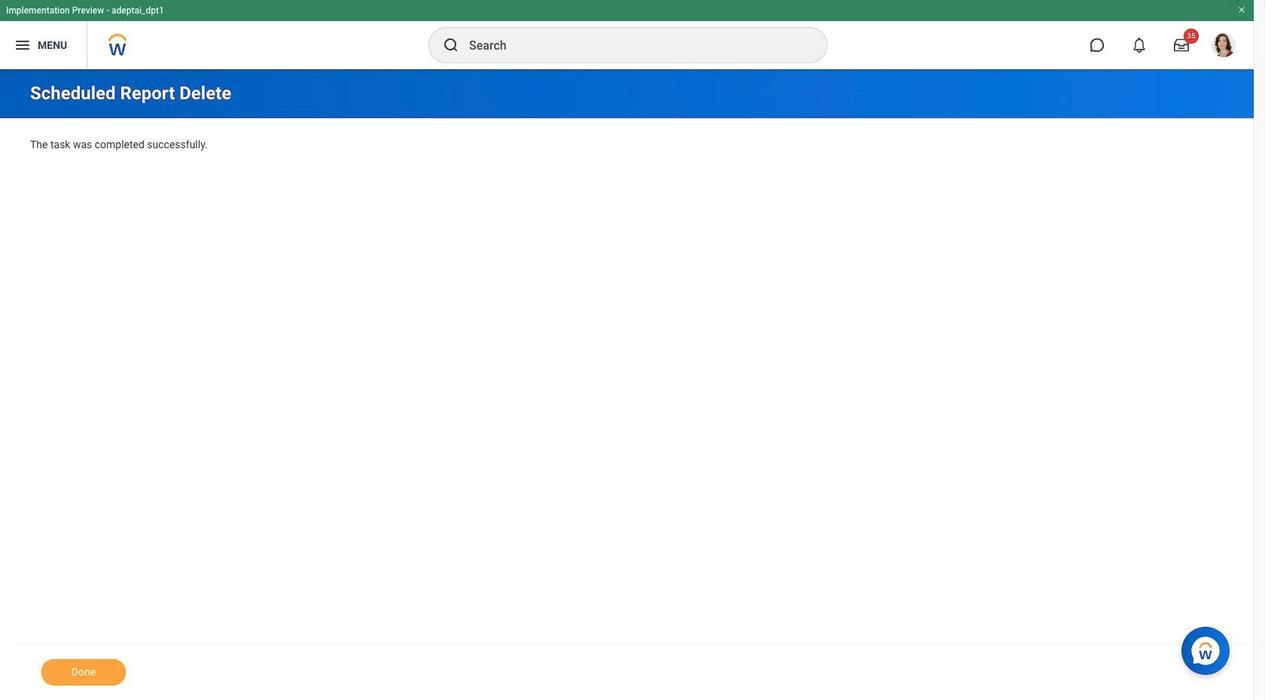 Task type: locate. For each thing, give the bounding box(es) containing it.
close environment banner image
[[1238, 5, 1247, 14]]

main content
[[0, 69, 1254, 700]]

search image
[[442, 36, 460, 54]]

profile logan mcneil image
[[1212, 33, 1236, 60]]

inbox large image
[[1174, 38, 1189, 53]]

banner
[[0, 0, 1254, 69]]



Task type: vqa. For each thing, say whether or not it's contained in the screenshot.
The Justify "icon"
yes



Task type: describe. For each thing, give the bounding box(es) containing it.
notifications large image
[[1132, 38, 1147, 53]]

justify image
[[14, 36, 32, 54]]

Search Workday  search field
[[469, 29, 796, 62]]



